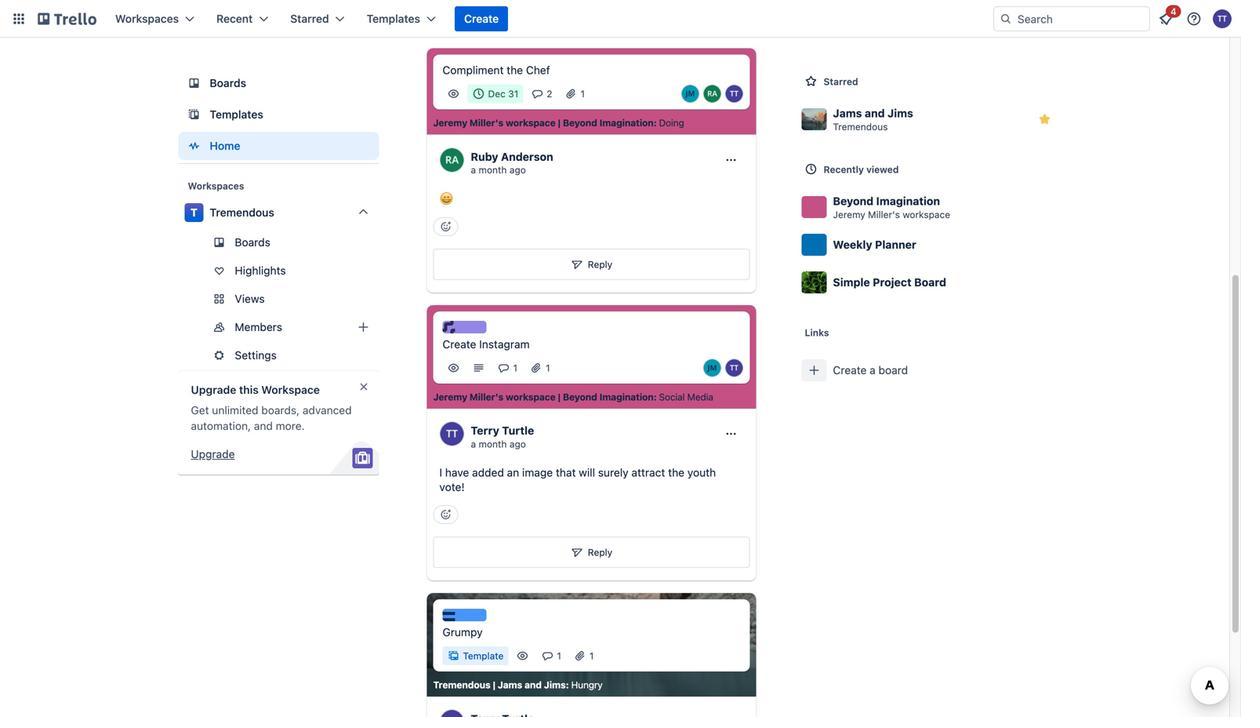 Task type: vqa. For each thing, say whether or not it's contained in the screenshot.
'Click to unstar Jams and Jims. It will be removed from your starred list.' icon
yes



Task type: locate. For each thing, give the bounding box(es) containing it.
color: blue, title: none image
[[443, 609, 487, 621]]

1 horizontal spatial starred
[[824, 76, 859, 87]]

that
[[556, 466, 576, 479]]

month down terry
[[479, 438, 507, 449]]

compliment the chef
[[443, 64, 550, 77]]

boards for templates
[[210, 76, 246, 89]]

create a board
[[834, 364, 909, 377]]

advanced
[[303, 404, 352, 417]]

1 vertical spatial jams
[[498, 679, 523, 690]]

miller's down dec
[[470, 117, 504, 128]]

0 vertical spatial reply
[[588, 259, 613, 270]]

0 vertical spatial beyond
[[563, 117, 598, 128]]

1 month from the top
[[479, 164, 507, 175]]

0 vertical spatial miller's
[[470, 117, 504, 128]]

0 vertical spatial upgrade
[[191, 383, 236, 396]]

0 horizontal spatial templates
[[210, 108, 263, 121]]

boards,
[[262, 404, 300, 417]]

0 vertical spatial month
[[479, 164, 507, 175]]

0 vertical spatial jims
[[888, 107, 914, 120]]

2 ago from the top
[[510, 438, 526, 449]]

reply
[[588, 259, 613, 270], [588, 547, 613, 558]]

beyond imagination link for terry turtle
[[563, 391, 654, 403]]

simple
[[834, 276, 871, 289]]

| for anderson
[[558, 117, 561, 128]]

ago for anderson
[[510, 164, 526, 175]]

open information menu image
[[1187, 11, 1203, 27]]

weekly planner
[[834, 238, 917, 251]]

the left youth
[[669, 466, 685, 479]]

1 ago from the top
[[510, 164, 526, 175]]

jeremy up weekly
[[834, 209, 866, 220]]

instagram
[[480, 338, 530, 351]]

ago down turtle
[[510, 438, 526, 449]]

jams and jims link
[[498, 679, 566, 691]]

1 vertical spatial upgrade
[[191, 448, 235, 461]]

2 vertical spatial tremendous
[[433, 679, 491, 690]]

boards up highlights
[[235, 236, 271, 249]]

a inside button
[[870, 364, 876, 377]]

have
[[446, 466, 469, 479]]

jeremy
[[433, 117, 468, 128], [834, 209, 866, 220], [433, 391, 468, 402]]

1 horizontal spatial jims
[[888, 107, 914, 120]]

tremendous down "template"
[[433, 679, 491, 690]]

:
[[654, 117, 657, 128], [654, 391, 657, 402], [566, 679, 569, 690]]

tremendous for tremendous | jams and jims : hungry
[[433, 679, 491, 690]]

i have added an image that will surely attract the youth vote!
[[440, 466, 716, 494]]

and inside jams and jims tremendous
[[865, 107, 885, 120]]

jeremy for ruby anderson
[[433, 117, 468, 128]]

i
[[440, 466, 443, 479]]

1 vertical spatial reply
[[588, 547, 613, 558]]

highlights link
[[178, 258, 379, 283]]

0 vertical spatial |
[[558, 117, 561, 128]]

|
[[558, 117, 561, 128], [558, 391, 561, 402], [493, 679, 496, 690]]

upgrade inside upgrade this workspace get unlimited boards, advanced automation, and more.
[[191, 383, 236, 396]]

1 vertical spatial month
[[479, 438, 507, 449]]

imagination left social
[[600, 391, 654, 402]]

beyond imagination link
[[563, 117, 654, 129], [563, 391, 654, 403]]

workspaces
[[115, 12, 179, 25], [188, 180, 244, 191]]

back to home image
[[38, 6, 96, 31]]

1 vertical spatial workspaces
[[188, 180, 244, 191]]

month inside ruby anderson a month ago
[[479, 164, 507, 175]]

jams and jims tremendous
[[834, 107, 914, 132]]

jams inside jams and jims tremendous
[[834, 107, 863, 120]]

2 vertical spatial jeremy
[[433, 391, 468, 402]]

1 vertical spatial beyond
[[834, 195, 874, 208]]

settings link
[[178, 343, 379, 368]]

2 reply button from the top
[[433, 537, 750, 568]]

templates button
[[358, 6, 446, 31]]

boards
[[210, 76, 246, 89], [235, 236, 271, 249]]

ago down anderson
[[510, 164, 526, 175]]

more.
[[276, 419, 305, 432]]

jims left hungry
[[544, 679, 566, 690]]

turtle
[[502, 424, 535, 437]]

a down ruby
[[471, 164, 476, 175]]

miller's up terry
[[470, 391, 504, 402]]

1 up jams and jims link
[[557, 650, 562, 661]]

workspace down the 31
[[506, 117, 556, 128]]

0 vertical spatial and
[[865, 107, 885, 120]]

create up compliment
[[464, 12, 499, 25]]

2 vertical spatial and
[[525, 679, 542, 690]]

1 horizontal spatial and
[[525, 679, 542, 690]]

tremendous | jams and jims : hungry
[[433, 679, 603, 690]]

simple project board
[[834, 276, 947, 289]]

2 upgrade from the top
[[191, 448, 235, 461]]

imagination
[[600, 117, 654, 128], [877, 195, 941, 208], [600, 391, 654, 402]]

1 reply button from the top
[[433, 249, 750, 280]]

create inside "button"
[[464, 12, 499, 25]]

0 vertical spatial tremendous
[[834, 121, 889, 132]]

1 horizontal spatial workspaces
[[188, 180, 244, 191]]

2 vertical spatial a
[[471, 438, 476, 449]]

1 horizontal spatial tremendous
[[433, 679, 491, 690]]

1 vertical spatial jeremy
[[834, 209, 866, 220]]

miller's up weekly planner
[[869, 209, 901, 220]]

create left board
[[834, 364, 867, 377]]

1 vertical spatial ago
[[510, 438, 526, 449]]

recent button
[[207, 6, 278, 31]]

members link
[[178, 315, 379, 340]]

a left board
[[870, 364, 876, 377]]

templates
[[367, 12, 421, 25], [210, 108, 263, 121]]

1 upgrade from the top
[[191, 383, 236, 396]]

0 horizontal spatial the
[[507, 64, 523, 77]]

0 horizontal spatial jims
[[544, 679, 566, 690]]

0 horizontal spatial starred
[[291, 12, 329, 25]]

beyond imagination jeremy miller's workspace
[[834, 195, 951, 220]]

boards link for templates
[[178, 69, 379, 97]]

starred
[[291, 12, 329, 25], [824, 76, 859, 87]]

1 vertical spatial the
[[669, 466, 685, 479]]

2 vertical spatial workspace
[[506, 391, 556, 402]]

t
[[191, 206, 198, 219]]

templates right starred dropdown button
[[367, 12, 421, 25]]

0 vertical spatial ago
[[510, 164, 526, 175]]

workspace
[[506, 117, 556, 128], [903, 209, 951, 220], [506, 391, 556, 402]]

beyond imagination link left doing
[[563, 117, 654, 129]]

1 vertical spatial reply button
[[433, 537, 750, 568]]

2 vertical spatial create
[[834, 364, 867, 377]]

the inside i have added an image that will surely attract the youth vote!
[[669, 466, 685, 479]]

terry turtle a month ago
[[471, 424, 535, 449]]

0 vertical spatial a
[[471, 164, 476, 175]]

jeremy down the create instagram
[[433, 391, 468, 402]]

jims up viewed
[[888, 107, 914, 120]]

jams up recently
[[834, 107, 863, 120]]

tremendous up the "recently viewed"
[[834, 121, 889, 132]]

1 up jeremy miller's workspace | beyond imagination : social media
[[546, 362, 550, 373]]

month
[[479, 164, 507, 175], [479, 438, 507, 449]]

0 vertical spatial create
[[464, 12, 499, 25]]

ruby
[[471, 150, 499, 163]]

month down ruby
[[479, 164, 507, 175]]

1 down the instagram
[[513, 362, 518, 373]]

2 vertical spatial miller's
[[470, 391, 504, 402]]

month inside terry turtle a month ago
[[479, 438, 507, 449]]

: left hungry
[[566, 679, 569, 690]]

search image
[[1000, 13, 1013, 25]]

board image
[[185, 74, 204, 93]]

ago
[[510, 164, 526, 175], [510, 438, 526, 449]]

1 vertical spatial workspace
[[903, 209, 951, 220]]

0 vertical spatial workspace
[[506, 117, 556, 128]]

weekly planner link
[[796, 226, 1064, 264]]

reply button for terry turtle
[[433, 537, 750, 568]]

0 vertical spatial boards
[[210, 76, 246, 89]]

2 boards link from the top
[[178, 230, 379, 255]]

: left social
[[654, 391, 657, 402]]

beyond inside beyond imagination jeremy miller's workspace
[[834, 195, 874, 208]]

ago inside terry turtle a month ago
[[510, 438, 526, 449]]

create for create instagram
[[443, 338, 477, 351]]

1 vertical spatial miller's
[[869, 209, 901, 220]]

0 vertical spatial workspaces
[[115, 12, 179, 25]]

a for ruby anderson
[[471, 164, 476, 175]]

the left chef
[[507, 64, 523, 77]]

tremendous
[[834, 121, 889, 132], [210, 206, 274, 219], [433, 679, 491, 690]]

1 vertical spatial a
[[870, 364, 876, 377]]

starred up jams and jims tremendous
[[824, 76, 859, 87]]

will
[[579, 466, 595, 479]]

2 vertical spatial imagination
[[600, 391, 654, 402]]

attract
[[632, 466, 666, 479]]

1 horizontal spatial the
[[669, 466, 685, 479]]

: left doing
[[654, 117, 657, 128]]

imagination down viewed
[[877, 195, 941, 208]]

reply for anderson
[[588, 259, 613, 270]]

1 vertical spatial boards link
[[178, 230, 379, 255]]

add image
[[354, 318, 373, 337]]

0 vertical spatial imagination
[[600, 117, 654, 128]]

month for terry
[[479, 438, 507, 449]]

jeremy miller's workspace | beyond imagination : social media
[[433, 391, 714, 402]]

2 vertical spatial beyond
[[563, 391, 598, 402]]

compliment
[[443, 64, 504, 77]]

1 horizontal spatial templates
[[367, 12, 421, 25]]

1 vertical spatial beyond imagination link
[[563, 391, 654, 403]]

2 vertical spatial |
[[493, 679, 496, 690]]

doing
[[659, 117, 685, 128]]

templates up home
[[210, 108, 263, 121]]

2 horizontal spatial and
[[865, 107, 885, 120]]

jams
[[834, 107, 863, 120], [498, 679, 523, 690]]

1 vertical spatial |
[[558, 391, 561, 402]]

0 vertical spatial boards link
[[178, 69, 379, 97]]

1 reply from the top
[[588, 259, 613, 270]]

0 vertical spatial :
[[654, 117, 657, 128]]

2 beyond imagination link from the top
[[563, 391, 654, 403]]

home link
[[178, 132, 379, 160]]

tremendous right t
[[210, 206, 274, 219]]

miller's for turtle
[[470, 391, 504, 402]]

planner
[[876, 238, 917, 251]]

create
[[464, 12, 499, 25], [443, 338, 477, 351], [834, 364, 867, 377]]

starred right recent popup button
[[291, 12, 329, 25]]

and inside upgrade this workspace get unlimited boards, advanced automation, and more.
[[254, 419, 273, 432]]

imagination left doing
[[600, 117, 654, 128]]

a down terry
[[471, 438, 476, 449]]

upgrade this workspace get unlimited boards, advanced automation, and more.
[[191, 383, 352, 432]]

workspace up "weekly planner" link
[[903, 209, 951, 220]]

1 vertical spatial boards
[[235, 236, 271, 249]]

1 beyond imagination link from the top
[[563, 117, 654, 129]]

boards right board icon
[[210, 76, 246, 89]]

starred button
[[281, 6, 354, 31]]

2 reply from the top
[[588, 547, 613, 558]]

beyond
[[563, 117, 598, 128], [834, 195, 874, 208], [563, 391, 598, 402]]

0 horizontal spatial and
[[254, 419, 273, 432]]

0 vertical spatial beyond imagination link
[[563, 117, 654, 129]]

the
[[507, 64, 523, 77], [669, 466, 685, 479]]

boards link up "highlights" link
[[178, 230, 379, 255]]

boards link for highlights
[[178, 230, 379, 255]]

jeremy down compliment
[[433, 117, 468, 128]]

and left hungry
[[525, 679, 542, 690]]

a
[[471, 164, 476, 175], [870, 364, 876, 377], [471, 438, 476, 449]]

1 vertical spatial tremendous
[[210, 206, 274, 219]]

home
[[210, 139, 241, 152]]

and down boards,
[[254, 419, 273, 432]]

1 vertical spatial :
[[654, 391, 657, 402]]

a inside terry turtle a month ago
[[471, 438, 476, 449]]

links
[[805, 327, 830, 338]]

0 vertical spatial jams
[[834, 107, 863, 120]]

a inside ruby anderson a month ago
[[471, 164, 476, 175]]

reply button
[[433, 249, 750, 280], [433, 537, 750, 568]]

upgrade up the get
[[191, 383, 236, 396]]

1
[[581, 88, 585, 99], [513, 362, 518, 373], [546, 362, 550, 373], [557, 650, 562, 661], [590, 650, 594, 661]]

views
[[235, 292, 265, 305]]

2 vertical spatial :
[[566, 679, 569, 690]]

beyond imagination link left social
[[563, 391, 654, 403]]

1 boards link from the top
[[178, 69, 379, 97]]

2 horizontal spatial tremendous
[[834, 121, 889, 132]]

0 vertical spatial jeremy
[[433, 117, 468, 128]]

project
[[873, 276, 912, 289]]

create inside button
[[834, 364, 867, 377]]

1 horizontal spatial jams
[[834, 107, 863, 120]]

reply button for ruby anderson
[[433, 249, 750, 280]]

1 vertical spatial create
[[443, 338, 477, 351]]

members
[[235, 320, 282, 333]]

grinning image
[[440, 191, 454, 205]]

boards link
[[178, 69, 379, 97], [178, 230, 379, 255]]

and up viewed
[[865, 107, 885, 120]]

31
[[509, 88, 519, 99]]

0 horizontal spatial tremendous
[[210, 206, 274, 219]]

miller's
[[470, 117, 504, 128], [869, 209, 901, 220], [470, 391, 504, 402]]

added
[[472, 466, 504, 479]]

create down color: purple, title: none image
[[443, 338, 477, 351]]

jims
[[888, 107, 914, 120], [544, 679, 566, 690]]

beyond for anderson
[[563, 117, 598, 128]]

boards link up templates link
[[178, 69, 379, 97]]

and
[[865, 107, 885, 120], [254, 419, 273, 432], [525, 679, 542, 690]]

recent
[[217, 12, 253, 25]]

1 vertical spatial templates
[[210, 108, 263, 121]]

1 vertical spatial and
[[254, 419, 273, 432]]

board
[[915, 276, 947, 289]]

1 vertical spatial imagination
[[877, 195, 941, 208]]

grumpy
[[443, 626, 483, 639]]

ago inside ruby anderson a month ago
[[510, 164, 526, 175]]

workspace up turtle
[[506, 391, 556, 402]]

0 vertical spatial templates
[[367, 12, 421, 25]]

upgrade down "automation," at the bottom left of page
[[191, 448, 235, 461]]

0 vertical spatial reply button
[[433, 249, 750, 280]]

2 month from the top
[[479, 438, 507, 449]]

0 vertical spatial starred
[[291, 12, 329, 25]]

0 horizontal spatial workspaces
[[115, 12, 179, 25]]

terry
[[471, 424, 500, 437]]

jams down "template"
[[498, 679, 523, 690]]



Task type: describe. For each thing, give the bounding box(es) containing it.
workspaces inside popup button
[[115, 12, 179, 25]]

this
[[239, 383, 259, 396]]

color: purple, title: none image
[[443, 321, 487, 333]]

0 horizontal spatial jams
[[498, 679, 523, 690]]

jeremy miller's workspace | beyond imagination : doing
[[433, 117, 685, 128]]

template board image
[[185, 105, 204, 124]]

primary element
[[0, 0, 1242, 38]]

unlimited
[[212, 404, 259, 417]]

create button
[[455, 6, 509, 31]]

click to unstar jams and jims. it will be removed from your starred list. image
[[1038, 111, 1053, 127]]

jeremy inside beyond imagination jeremy miller's workspace
[[834, 209, 866, 220]]

month for ruby
[[479, 164, 507, 175]]

create for create a board
[[834, 364, 867, 377]]

reply for turtle
[[588, 547, 613, 558]]

Search field
[[1013, 7, 1150, 31]]

social
[[659, 391, 685, 402]]

upgrade for upgrade
[[191, 448, 235, 461]]

imagination for turtle
[[600, 391, 654, 402]]

2
[[547, 88, 553, 99]]

add reaction image
[[433, 505, 459, 524]]

: for ruby anderson
[[654, 117, 657, 128]]

templates link
[[178, 100, 379, 129]]

imagination inside beyond imagination jeremy miller's workspace
[[877, 195, 941, 208]]

1 vertical spatial starred
[[824, 76, 859, 87]]

tremendous inside jams and jims tremendous
[[834, 121, 889, 132]]

boards for highlights
[[235, 236, 271, 249]]

: for terry turtle
[[654, 391, 657, 402]]

anderson
[[501, 150, 554, 163]]

get
[[191, 404, 209, 417]]

starred inside dropdown button
[[291, 12, 329, 25]]

create for create
[[464, 12, 499, 25]]

workspace for turtle
[[506, 391, 556, 402]]

an
[[507, 466, 520, 479]]

automation,
[[191, 419, 251, 432]]

board
[[879, 364, 909, 377]]

workspace
[[262, 383, 320, 396]]

simple project board link
[[796, 264, 1064, 301]]

1 right "2"
[[581, 88, 585, 99]]

ruby anderson a month ago
[[471, 150, 554, 175]]

miller's for anderson
[[470, 117, 504, 128]]

0 vertical spatial the
[[507, 64, 523, 77]]

upgrade button
[[191, 446, 235, 462]]

create instagram
[[443, 338, 530, 351]]

| for turtle
[[558, 391, 561, 402]]

1 up hungry
[[590, 650, 594, 661]]

4 notifications image
[[1157, 9, 1176, 28]]

recently
[[824, 164, 864, 175]]

jeremy for terry turtle
[[433, 391, 468, 402]]

surely
[[598, 466, 629, 479]]

beyond for turtle
[[563, 391, 598, 402]]

dec 31
[[488, 88, 519, 99]]

dec
[[488, 88, 506, 99]]

weekly
[[834, 238, 873, 251]]

tremendous for tremendous
[[210, 206, 274, 219]]

add reaction image
[[433, 217, 459, 236]]

1 vertical spatial jims
[[544, 679, 566, 690]]

workspaces button
[[106, 6, 204, 31]]

templates inside dropdown button
[[367, 12, 421, 25]]

workspace for anderson
[[506, 117, 556, 128]]

a for terry turtle
[[471, 438, 476, 449]]

imagination for anderson
[[600, 117, 654, 128]]

beyond imagination link for ruby anderson
[[563, 117, 654, 129]]

hungry
[[571, 679, 603, 690]]

workspace inside beyond imagination jeremy miller's workspace
[[903, 209, 951, 220]]

image
[[522, 466, 553, 479]]

miller's inside beyond imagination jeremy miller's workspace
[[869, 209, 901, 220]]

settings
[[235, 349, 277, 362]]

terry turtle (terryturtle) image
[[1214, 9, 1233, 28]]

media
[[688, 391, 714, 402]]

views link
[[178, 286, 379, 311]]

upgrade for upgrade this workspace get unlimited boards, advanced automation, and more.
[[191, 383, 236, 396]]

recently viewed
[[824, 164, 899, 175]]

jims inside jams and jims tremendous
[[888, 107, 914, 120]]

ago for turtle
[[510, 438, 526, 449]]

home image
[[185, 137, 204, 155]]

youth
[[688, 466, 716, 479]]

highlights
[[235, 264, 286, 277]]

chef
[[526, 64, 550, 77]]

vote!
[[440, 481, 465, 494]]

create a board button
[[796, 351, 1064, 389]]

viewed
[[867, 164, 899, 175]]

template
[[463, 650, 504, 661]]



